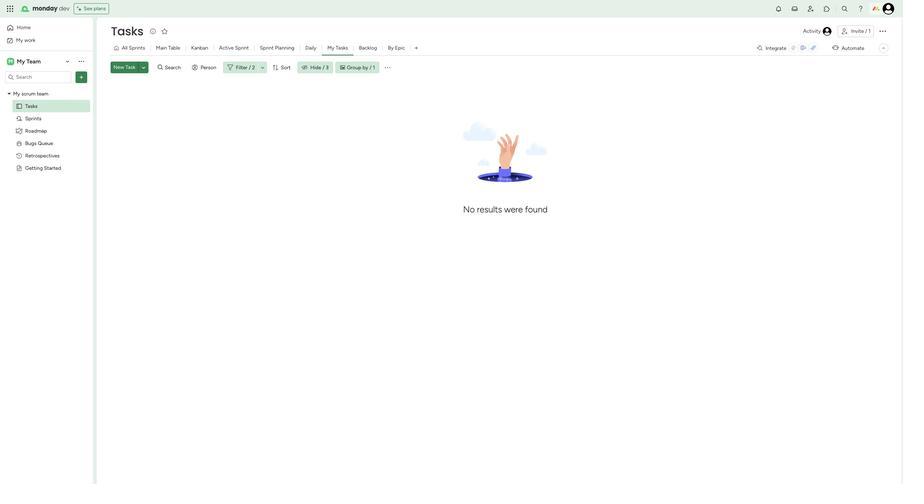 Task type: describe. For each thing, give the bounding box(es) containing it.
results
[[477, 205, 502, 215]]

my for my tasks
[[328, 45, 335, 51]]

filter
[[236, 64, 248, 71]]

planning
[[275, 45, 295, 51]]

integrate
[[766, 45, 787, 51]]

daily button
[[300, 42, 322, 54]]

0 vertical spatial options image
[[879, 27, 888, 35]]

public board image
[[16, 165, 23, 172]]

autopilot image
[[833, 43, 839, 52]]

invite members image
[[808, 5, 815, 12]]

menu image
[[384, 64, 391, 71]]

tasks inside button
[[336, 45, 348, 51]]

by epic button
[[383, 42, 411, 54]]

kanban
[[191, 45, 208, 51]]

getting
[[25, 165, 43, 171]]

home
[[17, 24, 31, 31]]

sort button
[[269, 62, 295, 73]]

by epic
[[388, 45, 405, 51]]

0 horizontal spatial options image
[[78, 74, 85, 81]]

were
[[505, 205, 523, 215]]

bugs queue
[[25, 140, 53, 147]]

notifications image
[[776, 5, 783, 12]]

select product image
[[7, 5, 14, 12]]

backlog button
[[354, 42, 383, 54]]

my for my work
[[16, 37, 23, 43]]

main table
[[156, 45, 180, 51]]

no results were found
[[463, 205, 548, 215]]

invite
[[852, 28, 865, 34]]

caret down image
[[8, 91, 11, 96]]

roadmap
[[25, 128, 47, 134]]

team
[[26, 58, 41, 65]]

arrow down image
[[258, 63, 267, 72]]

my scrum team
[[13, 91, 48, 97]]

all sprints
[[122, 45, 145, 51]]

0 horizontal spatial 1
[[373, 64, 375, 71]]

work
[[24, 37, 35, 43]]

kanban button
[[186, 42, 214, 54]]

/ for 2
[[249, 64, 251, 71]]

active sprint
[[219, 45, 249, 51]]

invite / 1 button
[[838, 26, 875, 37]]

my work
[[16, 37, 35, 43]]

collapse board header image
[[882, 45, 887, 51]]

workspace selection element
[[7, 57, 42, 66]]

by
[[388, 45, 394, 51]]

person
[[201, 64, 216, 71]]

sprints inside all sprints button
[[129, 45, 145, 51]]

see
[[84, 5, 93, 12]]

1 horizontal spatial tasks
[[111, 23, 144, 39]]

activity button
[[801, 26, 835, 37]]

task
[[126, 64, 135, 70]]

retrospectives
[[25, 153, 60, 159]]

v2 search image
[[158, 63, 163, 72]]

my tasks button
[[322, 42, 354, 54]]

epic
[[395, 45, 405, 51]]

queue
[[38, 140, 53, 147]]

automate
[[842, 45, 865, 51]]

add view image
[[415, 45, 418, 51]]

m
[[8, 58, 13, 64]]

my for my team
[[17, 58, 25, 65]]

2 sprint from the left
[[260, 45, 274, 51]]

show board description image
[[149, 28, 157, 35]]

Search in workspace field
[[15, 73, 61, 81]]

public board image
[[16, 103, 23, 110]]

3
[[326, 64, 329, 71]]

/ for 1
[[866, 28, 868, 34]]

table
[[168, 45, 180, 51]]

1 sprint from the left
[[235, 45, 249, 51]]

workspace options image
[[78, 58, 85, 65]]

angle down image
[[142, 65, 145, 70]]

invite / 1
[[852, 28, 871, 34]]

maria williams image
[[883, 3, 895, 15]]

found
[[525, 205, 548, 215]]

monday dev
[[33, 4, 70, 13]]



Task type: locate. For each thing, give the bounding box(es) containing it.
0 vertical spatial sprints
[[129, 45, 145, 51]]

sprint
[[235, 45, 249, 51], [260, 45, 274, 51]]

hide
[[311, 64, 321, 71]]

/ inside button
[[866, 28, 868, 34]]

apps image
[[824, 5, 831, 12]]

2 horizontal spatial tasks
[[336, 45, 348, 51]]

no results image
[[463, 122, 548, 195]]

options image
[[879, 27, 888, 35], [78, 74, 85, 81]]

0 horizontal spatial sprint
[[235, 45, 249, 51]]

person button
[[189, 62, 221, 73]]

0 horizontal spatial sprints
[[25, 116, 41, 122]]

0 horizontal spatial tasks
[[25, 103, 38, 109]]

active
[[219, 45, 234, 51]]

my work button
[[4, 35, 79, 46]]

Tasks field
[[109, 23, 145, 39]]

my inside workspace selection element
[[17, 58, 25, 65]]

started
[[44, 165, 61, 171]]

team
[[37, 91, 48, 97]]

option
[[0, 87, 93, 89]]

group by / 1
[[347, 64, 375, 71]]

dev
[[59, 4, 70, 13]]

see plans
[[84, 5, 106, 12]]

1 vertical spatial 1
[[373, 64, 375, 71]]

/ right the invite
[[866, 28, 868, 34]]

sprint planning button
[[255, 42, 300, 54]]

/ left 2
[[249, 64, 251, 71]]

Search field
[[163, 62, 185, 73]]

search everything image
[[842, 5, 849, 12]]

1 vertical spatial options image
[[78, 74, 85, 81]]

1 horizontal spatial options image
[[879, 27, 888, 35]]

/ right by at the top left of page
[[370, 64, 372, 71]]

1 right by at the top left of page
[[373, 64, 375, 71]]

/
[[866, 28, 868, 34], [249, 64, 251, 71], [323, 64, 325, 71], [370, 64, 372, 71]]

sprints
[[129, 45, 145, 51], [25, 116, 41, 122]]

dapulse integrations image
[[758, 45, 763, 51]]

group
[[347, 64, 362, 71]]

my up 3
[[328, 45, 335, 51]]

workspace image
[[7, 58, 14, 66]]

monday
[[33, 4, 58, 13]]

inbox image
[[792, 5, 799, 12]]

tasks right public board icon
[[25, 103, 38, 109]]

1 inside button
[[869, 28, 871, 34]]

activity
[[804, 28, 822, 34]]

sprints right all
[[129, 45, 145, 51]]

bugs
[[25, 140, 37, 147]]

my
[[16, 37, 23, 43], [328, 45, 335, 51], [17, 58, 25, 65], [13, 91, 20, 97]]

plans
[[94, 5, 106, 12]]

sprint right active
[[235, 45, 249, 51]]

my right workspace icon in the left of the page
[[17, 58, 25, 65]]

my left work
[[16, 37, 23, 43]]

1 horizontal spatial sprints
[[129, 45, 145, 51]]

1 right the invite
[[869, 28, 871, 34]]

options image down workspace options icon in the left top of the page
[[78, 74, 85, 81]]

my inside button
[[328, 45, 335, 51]]

sort
[[281, 64, 291, 71]]

home button
[[4, 22, 79, 34]]

help image
[[858, 5, 865, 12]]

sprint left planning
[[260, 45, 274, 51]]

main
[[156, 45, 167, 51]]

no
[[463, 205, 475, 215]]

tasks
[[111, 23, 144, 39], [336, 45, 348, 51], [25, 103, 38, 109]]

/ for 3
[[323, 64, 325, 71]]

1 horizontal spatial sprint
[[260, 45, 274, 51]]

all
[[122, 45, 128, 51]]

getting started
[[25, 165, 61, 171]]

daily
[[306, 45, 317, 51]]

2 vertical spatial tasks
[[25, 103, 38, 109]]

tasks up all
[[111, 23, 144, 39]]

active sprint button
[[214, 42, 255, 54]]

backlog
[[359, 45, 377, 51]]

1 vertical spatial tasks
[[336, 45, 348, 51]]

new task button
[[111, 62, 138, 73]]

all sprints button
[[111, 42, 151, 54]]

my team
[[17, 58, 41, 65]]

0 vertical spatial tasks
[[111, 23, 144, 39]]

list box containing my scrum team
[[0, 86, 93, 273]]

main table button
[[151, 42, 186, 54]]

filter / 2
[[236, 64, 255, 71]]

tasks up group
[[336, 45, 348, 51]]

by
[[363, 64, 368, 71]]

my inside button
[[16, 37, 23, 43]]

hide / 3
[[311, 64, 329, 71]]

1 vertical spatial sprints
[[25, 116, 41, 122]]

sprints up roadmap
[[25, 116, 41, 122]]

1 horizontal spatial 1
[[869, 28, 871, 34]]

tasks inside list box
[[25, 103, 38, 109]]

options image up the collapse board header image
[[879, 27, 888, 35]]

list box
[[0, 86, 93, 273]]

1
[[869, 28, 871, 34], [373, 64, 375, 71]]

new task
[[114, 64, 135, 70]]

2
[[252, 64, 255, 71]]

/ left 3
[[323, 64, 325, 71]]

add to favorites image
[[161, 28, 168, 35]]

my right the caret down image
[[13, 91, 20, 97]]

sprint planning
[[260, 45, 295, 51]]

new
[[114, 64, 124, 70]]

see plans button
[[74, 3, 109, 14]]

0 vertical spatial 1
[[869, 28, 871, 34]]

my for my scrum team
[[13, 91, 20, 97]]

scrum
[[21, 91, 36, 97]]

my tasks
[[328, 45, 348, 51]]



Task type: vqa. For each thing, say whether or not it's contained in the screenshot.
My Tasks's MY
yes



